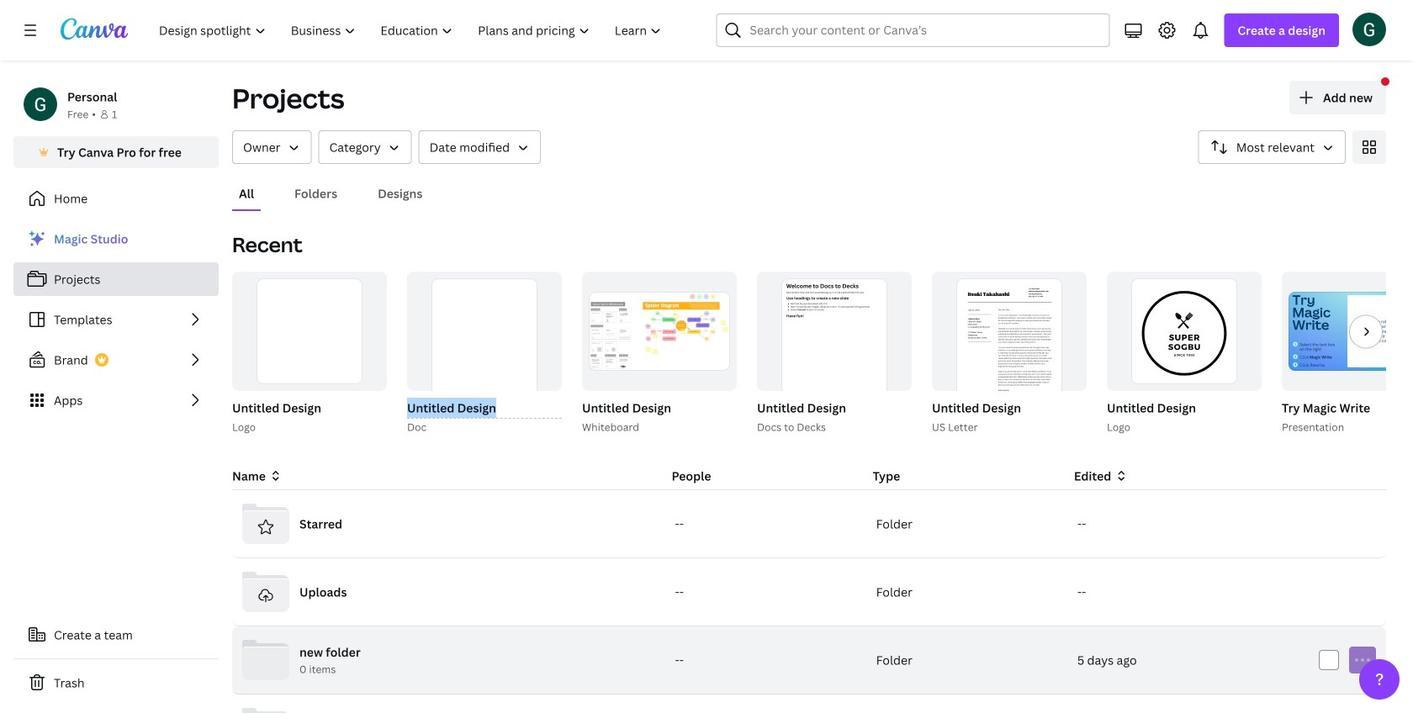 Task type: locate. For each thing, give the bounding box(es) containing it.
group
[[229, 272, 387, 436], [232, 272, 387, 391], [404, 272, 562, 436], [407, 272, 562, 429], [579, 272, 737, 436], [582, 272, 737, 391], [754, 272, 912, 436], [757, 272, 912, 429], [929, 272, 1087, 436], [932, 272, 1087, 416], [1104, 272, 1262, 436], [1107, 272, 1262, 391], [1279, 272, 1414, 436], [1283, 272, 1414, 391]]

Sort by button
[[1199, 130, 1346, 164]]

6 group from the left
[[582, 272, 737, 391]]

10 group from the left
[[932, 272, 1087, 416]]

14 group from the left
[[1283, 272, 1414, 391]]

2 group from the left
[[232, 272, 387, 391]]

Search search field
[[750, 14, 1077, 46]]

None field
[[407, 398, 562, 419]]

None search field
[[717, 13, 1110, 47]]

Category button
[[319, 130, 412, 164]]

list
[[13, 222, 219, 417]]



Task type: describe. For each thing, give the bounding box(es) containing it.
4 group from the left
[[407, 272, 562, 429]]

top level navigation element
[[148, 13, 676, 47]]

Date modified button
[[419, 130, 541, 164]]

1 group from the left
[[229, 272, 387, 436]]

7 group from the left
[[754, 272, 912, 436]]

12 group from the left
[[1107, 272, 1262, 391]]

greg robinson image
[[1353, 12, 1387, 46]]

3 group from the left
[[404, 272, 562, 436]]

5 group from the left
[[579, 272, 737, 436]]

8 group from the left
[[757, 272, 912, 429]]

9 group from the left
[[929, 272, 1087, 436]]

13 group from the left
[[1279, 272, 1414, 436]]

Owner button
[[232, 130, 312, 164]]

11 group from the left
[[1104, 272, 1262, 436]]



Task type: vqa. For each thing, say whether or not it's contained in the screenshot.
the to
no



